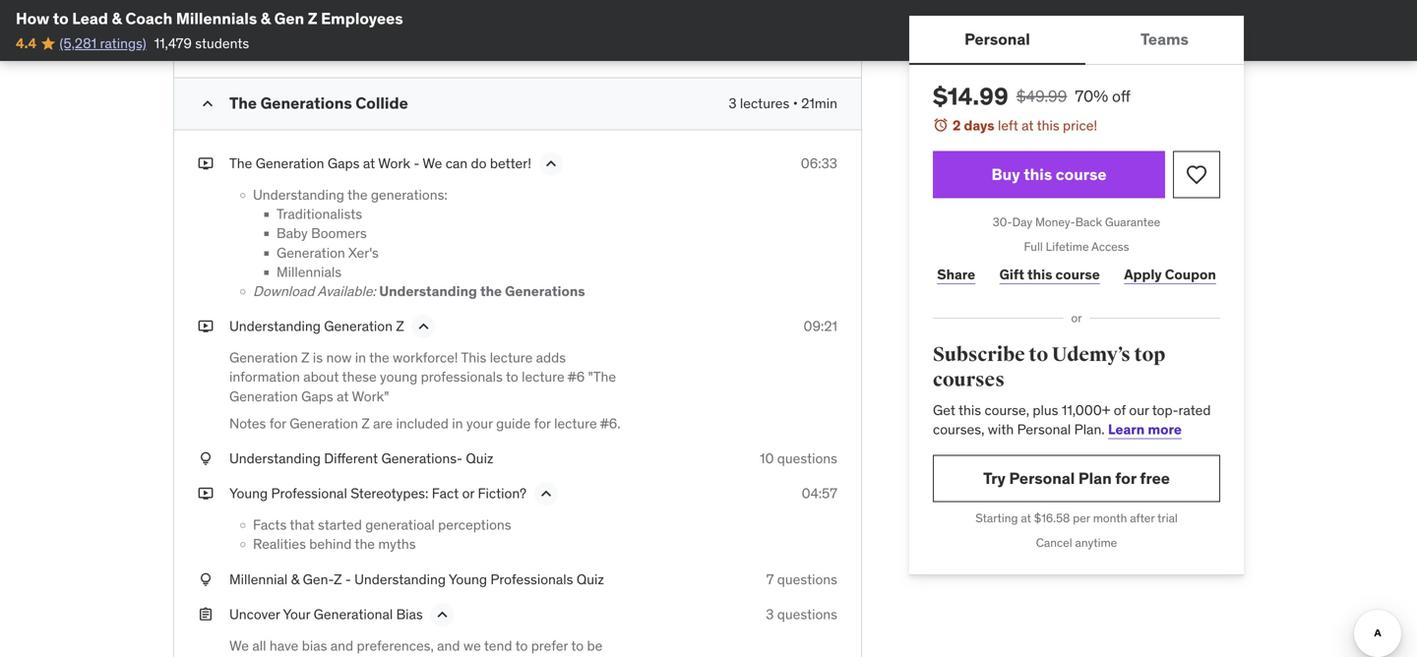 Task type: locate. For each thing, give the bounding box(es) containing it.
or right fact
[[462, 485, 475, 503]]

this up the courses,
[[959, 401, 982, 419]]

1 vertical spatial xsmall image
[[198, 449, 214, 469]]

3 down 7
[[766, 606, 774, 624]]

do
[[471, 155, 487, 172]]

2 the from the top
[[229, 155, 252, 172]]

quiz right professionals
[[577, 571, 604, 589]]

generation z is now in the workforce! this lecture adds information about these young professionals to lecture #6 "the generation gaps at work" notes for generation z are included in your guide for lecture #6.
[[229, 349, 621, 433]]

xsmall image for uncover your generational bias
[[198, 605, 214, 625]]

xsmall image for the generation gaps at work - we can do better!
[[198, 154, 214, 173]]

gaps down about
[[301, 388, 333, 405]]

young up 'facts' on the left of page
[[229, 485, 268, 503]]

our
[[1130, 401, 1150, 419], [385, 657, 405, 658]]

course up back
[[1056, 164, 1107, 185]]

1 vertical spatial quiz
[[577, 571, 604, 589]]

to up ethic.
[[571, 637, 584, 655]]

our down preferences,
[[385, 657, 405, 658]]

- right gen-
[[345, 571, 351, 589]]

&
[[112, 8, 122, 29], [261, 8, 271, 29], [291, 571, 300, 589]]

xsmall image
[[198, 154, 214, 173], [198, 484, 214, 504], [198, 570, 214, 590], [198, 605, 214, 625]]

personal up $16.58
[[1010, 469, 1075, 489]]

facts
[[253, 516, 287, 534]]

at inside starting at $16.58 per month after trial cancel anytime
[[1021, 511, 1032, 526]]

0 vertical spatial lecture
[[490, 349, 533, 367]]

all
[[252, 637, 266, 655]]

questions
[[778, 450, 838, 468], [778, 571, 838, 589], [778, 606, 838, 624]]

understanding
[[253, 186, 344, 204], [379, 283, 477, 300], [229, 318, 321, 335], [229, 450, 321, 468], [355, 571, 446, 589]]

tend
[[484, 637, 512, 655]]

we left can
[[423, 155, 442, 172]]

free
[[1140, 469, 1171, 489]]

1 horizontal spatial our
[[1130, 401, 1150, 419]]

learn
[[1109, 421, 1145, 439]]

1 course from the top
[[1056, 164, 1107, 185]]

0 vertical spatial -
[[414, 155, 420, 172]]

1 vertical spatial personal
[[1018, 421, 1071, 439]]

employees
[[321, 8, 403, 29]]

10 questions
[[760, 450, 838, 468]]

starting at $16.58 per month after trial cancel anytime
[[976, 511, 1178, 551]]

1 vertical spatial hide lecture description image
[[537, 484, 556, 504]]

0 horizontal spatial millennials
[[176, 8, 257, 29]]

0 horizontal spatial we
[[229, 637, 249, 655]]

0 horizontal spatial quiz
[[466, 450, 494, 468]]

gen-
[[303, 571, 334, 589]]

to up the guide
[[506, 368, 519, 386]]

at left $16.58
[[1021, 511, 1032, 526]]

1 vertical spatial the
[[229, 155, 252, 172]]

hide lecture description image for understanding generation z
[[414, 317, 434, 337]]

understanding for understanding the generations: traditionalists baby boomers generation xer's millennials download available: understanding the generations
[[253, 186, 344, 204]]

1 vertical spatial in
[[452, 415, 463, 433]]

2 horizontal spatial &
[[291, 571, 300, 589]]

xsmall image
[[198, 317, 214, 336], [198, 449, 214, 469]]

for right notes at the bottom of page
[[270, 415, 286, 433]]

1 vertical spatial our
[[385, 657, 405, 658]]

generations left collide
[[261, 93, 352, 113]]

hide lecture description image right better!
[[541, 154, 561, 174]]

the inside 'generation z is now in the workforce! this lecture adds information about these young professionals to lecture #6 "the generation gaps at work" notes for generation z are included in your guide for lecture #6.'
[[369, 349, 390, 367]]

& left gen
[[261, 8, 271, 29]]

access
[[1092, 239, 1130, 254]]

1 vertical spatial we
[[229, 637, 249, 655]]

z left "is"
[[301, 349, 310, 367]]

information
[[229, 368, 300, 386]]

subscribe
[[933, 343, 1026, 367]]

generations
[[261, 93, 352, 113], [505, 283, 585, 300]]

hide lecture description image right the bias
[[433, 605, 453, 625]]

1 vertical spatial questions
[[778, 571, 838, 589]]

hide lecture description image right fiction?
[[537, 484, 556, 504]]

for left free
[[1116, 469, 1137, 489]]

your
[[283, 606, 310, 624]]

hide lecture description image
[[541, 154, 561, 174], [537, 484, 556, 504]]

z down behind at bottom
[[334, 571, 342, 589]]

to inside subscribe to udemy's top courses
[[1029, 343, 1049, 367]]

1 questions from the top
[[778, 450, 838, 468]]

subscribe to udemy's top courses
[[933, 343, 1166, 392]]

courses
[[933, 368, 1005, 392]]

collide
[[356, 93, 408, 113]]

1 vertical spatial generations
[[505, 283, 585, 300]]

this for buy
[[1024, 164, 1053, 185]]

2 questions from the top
[[778, 571, 838, 589]]

1 horizontal spatial we
[[423, 155, 442, 172]]

2 course from the top
[[1056, 266, 1101, 283]]

2 vertical spatial lecture
[[554, 415, 597, 433]]

0 vertical spatial or
[[1072, 311, 1083, 326]]

off
[[1113, 86, 1131, 106]]

plus
[[1033, 401, 1059, 419]]

0 horizontal spatial or
[[462, 485, 475, 503]]

generations-
[[381, 450, 463, 468]]

30-
[[993, 215, 1013, 230]]

available:
[[318, 283, 376, 300]]

the
[[229, 93, 257, 113], [229, 155, 252, 172]]

hide lecture description image for young professional stereotypes: fact or fiction?
[[537, 484, 556, 504]]

0 vertical spatial personal
[[965, 29, 1031, 49]]

1 vertical spatial millennials
[[277, 263, 342, 281]]

0 vertical spatial millennials
[[176, 8, 257, 29]]

1 horizontal spatial in
[[452, 415, 463, 433]]

apply coupon button
[[1120, 255, 1221, 295]]

wishlist image
[[1185, 163, 1209, 187]]

1 horizontal spatial 3
[[766, 606, 774, 624]]

or up udemy's
[[1072, 311, 1083, 326]]

bias
[[396, 606, 423, 624]]

1 xsmall image from the top
[[198, 154, 214, 173]]

xer's
[[348, 244, 379, 262]]

70%
[[1076, 86, 1109, 106]]

the up young
[[369, 349, 390, 367]]

4 xsmall image from the top
[[198, 605, 214, 625]]

different
[[324, 450, 378, 468]]

beliefs,
[[408, 657, 452, 658]]

for right the guide
[[534, 415, 551, 433]]

questions for 10 questions
[[778, 450, 838, 468]]

uncover your generational bias
[[229, 606, 423, 624]]

plan
[[1079, 469, 1112, 489]]

understanding for understanding generation z
[[229, 318, 321, 335]]

questions up 04:57
[[778, 450, 838, 468]]

how
[[16, 8, 49, 29]]

millennials
[[176, 8, 257, 29], [277, 263, 342, 281]]

1 the from the top
[[229, 93, 257, 113]]

in left your
[[452, 415, 463, 433]]

09:21
[[804, 318, 838, 335]]

course
[[1056, 164, 1107, 185], [1056, 266, 1101, 283]]

the down started
[[355, 536, 375, 554]]

0 horizontal spatial generations
[[261, 93, 352, 113]]

3 questions from the top
[[778, 606, 838, 624]]

questions up 3 questions
[[778, 571, 838, 589]]

course inside button
[[1056, 164, 1107, 185]]

gift
[[1000, 266, 1025, 283]]

0 vertical spatial course
[[1056, 164, 1107, 185]]

$49.99
[[1017, 86, 1068, 106]]

generation up information
[[229, 349, 298, 367]]

bias
[[302, 637, 327, 655]]

lead
[[72, 8, 108, 29]]

understanding up "traditionalists"
[[253, 186, 344, 204]]

about
[[304, 368, 339, 386]]

for
[[270, 415, 286, 433], [534, 415, 551, 433], [1116, 469, 1137, 489]]

1 vertical spatial gaps
[[301, 388, 333, 405]]

& up ratings)
[[112, 8, 122, 29]]

2 horizontal spatial for
[[1116, 469, 1137, 489]]

course down lifetime
[[1056, 266, 1101, 283]]

personal up $14.99
[[965, 29, 1031, 49]]

z right gen
[[308, 8, 318, 29]]

hide lecture description image for the generation gaps at work - we can do better!
[[541, 154, 561, 174]]

- right work
[[414, 155, 420, 172]]

hide lecture description image
[[414, 317, 434, 337], [433, 605, 453, 625]]

trial
[[1158, 511, 1178, 526]]

understanding down notes at the bottom of page
[[229, 450, 321, 468]]

personal down plus
[[1018, 421, 1071, 439]]

0 vertical spatial quiz
[[466, 450, 494, 468]]

young down generatioal perceptions
[[449, 571, 487, 589]]

tab list
[[910, 16, 1245, 65]]

1 horizontal spatial millennials
[[277, 263, 342, 281]]

2
[[953, 117, 961, 134]]

with
[[988, 421, 1014, 439]]

lecture
[[490, 349, 533, 367], [522, 368, 565, 386], [554, 415, 597, 433]]

1 horizontal spatial &
[[261, 8, 271, 29]]

apply
[[1125, 266, 1162, 283]]

baby
[[277, 225, 308, 242]]

1 vertical spatial hide lecture description image
[[433, 605, 453, 625]]

1 vertical spatial or
[[462, 485, 475, 503]]

the down the generation gaps at work - we can do better!
[[347, 186, 368, 204]]

generation down baby
[[277, 244, 345, 262]]

1 vertical spatial -
[[345, 571, 351, 589]]

0 vertical spatial hide lecture description image
[[414, 317, 434, 337]]

04:57
[[802, 485, 838, 503]]

& left gen-
[[291, 571, 300, 589]]

0 vertical spatial hide lecture description image
[[541, 154, 561, 174]]

the
[[347, 186, 368, 204], [480, 283, 502, 300], [369, 349, 390, 367], [355, 536, 375, 554]]

download
[[253, 283, 315, 300]]

0 vertical spatial young
[[229, 485, 268, 503]]

personal inside button
[[965, 29, 1031, 49]]

gift this course link
[[996, 255, 1105, 295]]

understanding down download
[[229, 318, 321, 335]]

3 left lectures
[[729, 95, 737, 112]]

guarantee
[[1106, 215, 1161, 230]]

be
[[587, 637, 603, 655]]

0 vertical spatial 3
[[729, 95, 737, 112]]

course,
[[985, 401, 1030, 419]]

0 vertical spatial the
[[229, 93, 257, 113]]

generations:
[[371, 186, 448, 204]]

3 for 3 lectures • 21min
[[729, 95, 737, 112]]

0 vertical spatial in
[[355, 349, 366, 367]]

0 vertical spatial our
[[1130, 401, 1150, 419]]

xsmall image for young professional stereotypes: fact or fiction?
[[198, 484, 214, 504]]

30-day money-back guarantee full lifetime access
[[993, 215, 1161, 254]]

we
[[464, 637, 481, 655]]

0 horizontal spatial 3
[[729, 95, 737, 112]]

1 xsmall image from the top
[[198, 317, 214, 336]]

1 horizontal spatial -
[[414, 155, 420, 172]]

hide lecture description image up workforce! this
[[414, 317, 434, 337]]

2 xsmall image from the top
[[198, 484, 214, 504]]

questions down 7 questions
[[778, 606, 838, 624]]

in up the these
[[355, 349, 366, 367]]

around
[[229, 657, 273, 658]]

11,479 students
[[154, 34, 249, 52]]

quiz down your
[[466, 450, 494, 468]]

0 horizontal spatial our
[[385, 657, 405, 658]]

at right left
[[1022, 117, 1034, 134]]

0 horizontal spatial &
[[112, 8, 122, 29]]

to right how
[[53, 8, 69, 29]]

this right buy
[[1024, 164, 1053, 185]]

the for the generations collide
[[229, 93, 257, 113]]

millennials up students
[[176, 8, 257, 29]]

gen
[[274, 8, 304, 29]]

young
[[229, 485, 268, 503], [449, 571, 487, 589]]

0 vertical spatial xsmall image
[[198, 317, 214, 336]]

millennials up download
[[277, 263, 342, 281]]

0 horizontal spatial -
[[345, 571, 351, 589]]

generation down available:
[[324, 318, 393, 335]]

this right gift
[[1028, 266, 1053, 283]]

0 horizontal spatial young
[[229, 485, 268, 503]]

gaps left work
[[328, 155, 360, 172]]

1 horizontal spatial generations
[[505, 283, 585, 300]]

1 horizontal spatial young
[[449, 571, 487, 589]]

we up around
[[229, 637, 249, 655]]

generations up adds
[[505, 283, 585, 300]]

students
[[195, 34, 249, 52]]

our right of
[[1130, 401, 1150, 419]]

2 vertical spatial questions
[[778, 606, 838, 624]]

lecture left adds
[[490, 349, 533, 367]]

lecture left the '#6.'
[[554, 415, 597, 433]]

our inside we all have bias and preferences, and we tend to prefer to be around others who share our beliefs, values, and work ethic. th
[[385, 657, 405, 658]]

the for the generation gaps at work - we can do better!
[[229, 155, 252, 172]]

z up workforce! this
[[396, 318, 404, 335]]

and up who
[[331, 637, 354, 655]]

gaps
[[328, 155, 360, 172], [301, 388, 333, 405]]

0 horizontal spatial for
[[270, 415, 286, 433]]

work
[[528, 657, 558, 658]]

1 vertical spatial 3
[[766, 606, 774, 624]]

per
[[1073, 511, 1091, 526]]

and up beliefs, at the bottom left of page
[[437, 637, 460, 655]]

1 horizontal spatial for
[[534, 415, 551, 433]]

the inside facts that started generatioal perceptions realities behind the myths
[[355, 536, 375, 554]]

buy this course
[[992, 164, 1107, 185]]

0 vertical spatial questions
[[778, 450, 838, 468]]

this inside get this course, plus 11,000+ of our top-rated courses, with personal plan.
[[959, 401, 982, 419]]

to
[[53, 8, 69, 29], [1029, 343, 1049, 367], [506, 368, 519, 386], [516, 637, 528, 655], [571, 637, 584, 655]]

lecture down adds
[[522, 368, 565, 386]]

and down tend
[[502, 657, 525, 658]]

at inside 'generation z is now in the workforce! this lecture adds information about these young professionals to lecture #6 "the generation gaps at work" notes for generation z are included in your guide for lecture #6.'
[[337, 388, 349, 405]]

1 vertical spatial course
[[1056, 266, 1101, 283]]

this inside button
[[1024, 164, 1053, 185]]

understanding for understanding different generations- quiz
[[229, 450, 321, 468]]

generations inside understanding the generations: traditionalists baby boomers generation xer's millennials download available: understanding the generations
[[505, 283, 585, 300]]

to left udemy's
[[1029, 343, 1049, 367]]

money-
[[1036, 215, 1076, 230]]

guide
[[496, 415, 531, 433]]

at down the these
[[337, 388, 349, 405]]

ratings)
[[100, 34, 146, 52]]



Task type: vqa. For each thing, say whether or not it's contained in the screenshot.
Notes
yes



Task type: describe. For each thing, give the bounding box(es) containing it.
rated
[[1179, 401, 1211, 419]]

generational
[[314, 606, 393, 624]]

ethic.
[[561, 657, 595, 658]]

facts that started generatioal perceptions realities behind the myths
[[253, 516, 512, 554]]

apply coupon
[[1125, 266, 1217, 283]]

2 xsmall image from the top
[[198, 449, 214, 469]]

this for gift
[[1028, 266, 1053, 283]]

#6
[[568, 368, 585, 386]]

millennial
[[229, 571, 288, 589]]

understanding generation z
[[229, 318, 404, 335]]

lectures
[[740, 95, 790, 112]]

$14.99 $49.99 70% off
[[933, 82, 1131, 111]]

included
[[396, 415, 449, 433]]

z inside 'generation z is now in the workforce! this lecture adds information about these young professionals to lecture #6 "the generation gaps at work" notes for generation z are included in your guide for lecture #6.'
[[301, 349, 310, 367]]

z are
[[362, 415, 393, 433]]

values,
[[456, 657, 498, 658]]

$16.58
[[1035, 511, 1071, 526]]

0 vertical spatial generations
[[261, 93, 352, 113]]

professionals
[[491, 571, 574, 589]]

how to lead & coach millennials & gen z employees
[[16, 8, 403, 29]]

learn more
[[1109, 421, 1182, 439]]

generation inside understanding the generations: traditionalists baby boomers generation xer's millennials download available: understanding the generations
[[277, 244, 345, 262]]

gaps inside 'generation z is now in the workforce! this lecture adds information about these young professionals to lecture #6 "the generation gaps at work" notes for generation z are included in your guide for lecture #6.'
[[301, 388, 333, 405]]

our inside get this course, plus 11,000+ of our top-rated courses, with personal plan.
[[1130, 401, 1150, 419]]

share button
[[933, 255, 980, 295]]

top
[[1135, 343, 1166, 367]]

others
[[276, 657, 315, 658]]

understanding down "myths"
[[355, 571, 446, 589]]

who
[[319, 657, 344, 658]]

tab list containing personal
[[910, 16, 1245, 65]]

1 vertical spatial young
[[449, 571, 487, 589]]

left
[[998, 117, 1019, 134]]

teams
[[1141, 29, 1189, 49]]

gift this course
[[1000, 266, 1101, 283]]

questions for 3 questions
[[778, 606, 838, 624]]

1 horizontal spatial and
[[437, 637, 460, 655]]

young professional stereotypes: fact or fiction?
[[229, 485, 527, 503]]

lifetime
[[1046, 239, 1090, 254]]

coach
[[125, 8, 173, 29]]

1 horizontal spatial quiz
[[577, 571, 604, 589]]

more
[[1148, 421, 1182, 439]]

learn more link
[[1109, 421, 1182, 439]]

workforce! this
[[393, 349, 487, 367]]

2 vertical spatial personal
[[1010, 469, 1075, 489]]

hide lecture description image for uncover your generational bias
[[433, 605, 453, 625]]

work"
[[352, 388, 389, 405]]

06:33
[[801, 155, 838, 172]]

generation up "traditionalists"
[[256, 155, 324, 172]]

we all have bias and preferences, and we tend to prefer to be around others who share our beliefs, values, and work ethic. th
[[229, 637, 621, 658]]

these
[[342, 368, 377, 386]]

professionals
[[421, 368, 503, 386]]

millennials inside understanding the generations: traditionalists baby boomers generation xer's millennials download available: understanding the generations
[[277, 263, 342, 281]]

your
[[467, 415, 493, 433]]

day
[[1013, 215, 1033, 230]]

understanding the generations: traditionalists baby boomers generation xer's millennials download available: understanding the generations
[[253, 186, 585, 300]]

back
[[1076, 215, 1103, 230]]

0 vertical spatial we
[[423, 155, 442, 172]]

questions for 7 questions
[[778, 571, 838, 589]]

is
[[313, 349, 323, 367]]

small image
[[198, 94, 218, 114]]

fiction?
[[478, 485, 527, 503]]

udemy's
[[1052, 343, 1131, 367]]

3 for 3 questions
[[766, 606, 774, 624]]

top-
[[1153, 401, 1179, 419]]

2 days left at this price!
[[953, 117, 1098, 134]]

alarm image
[[933, 117, 949, 133]]

month
[[1094, 511, 1128, 526]]

11,000+
[[1062, 401, 1111, 419]]

1 horizontal spatial or
[[1072, 311, 1083, 326]]

generatioal perceptions
[[366, 516, 512, 534]]

stereotypes:
[[351, 485, 429, 503]]

2 horizontal spatial and
[[502, 657, 525, 658]]

for inside "try personal plan for free" link
[[1116, 469, 1137, 489]]

uncover
[[229, 606, 280, 624]]

4.4
[[16, 34, 37, 52]]

courses,
[[933, 421, 985, 439]]

the generation gaps at work - we can do better!
[[229, 155, 532, 172]]

0 horizontal spatial and
[[331, 637, 354, 655]]

understanding different generations- quiz
[[229, 450, 494, 468]]

personal inside get this course, plus 11,000+ of our top-rated courses, with personal plan.
[[1018, 421, 1071, 439]]

to right tend
[[516, 637, 528, 655]]

we inside we all have bias and preferences, and we tend to prefer to be around others who share our beliefs, values, and work ethic. th
[[229, 637, 249, 655]]

10
[[760, 450, 774, 468]]

preferences,
[[357, 637, 434, 655]]

0 horizontal spatial in
[[355, 349, 366, 367]]

generation up different
[[290, 415, 358, 433]]

this down $49.99
[[1037, 117, 1060, 134]]

$14.99
[[933, 82, 1009, 111]]

prefer
[[531, 637, 568, 655]]

3 xsmall image from the top
[[198, 570, 214, 590]]

this for get
[[959, 401, 982, 419]]

to inside 'generation z is now in the workforce! this lecture adds information about these young professionals to lecture #6 "the generation gaps at work" notes for generation z are included in your guide for lecture #6.'
[[506, 368, 519, 386]]

started
[[318, 516, 362, 534]]

(5,281 ratings)
[[60, 34, 146, 52]]

3 lectures • 21min
[[729, 95, 838, 112]]

share
[[938, 266, 976, 283]]

0 vertical spatial gaps
[[328, 155, 360, 172]]

young
[[380, 368, 418, 386]]

understanding up workforce! this
[[379, 283, 477, 300]]

course for buy this course
[[1056, 164, 1107, 185]]

generation down information
[[229, 388, 298, 405]]

at left work
[[363, 155, 375, 172]]

boomers
[[311, 225, 367, 242]]

course for gift this course
[[1056, 266, 1101, 283]]

11,479
[[154, 34, 192, 52]]

7 questions
[[767, 571, 838, 589]]

full
[[1025, 239, 1043, 254]]

try
[[984, 469, 1006, 489]]

can
[[446, 155, 468, 172]]

the up workforce! this
[[480, 283, 502, 300]]

1 vertical spatial lecture
[[522, 368, 565, 386]]

(5,281
[[60, 34, 97, 52]]

7
[[767, 571, 774, 589]]

•
[[793, 95, 798, 112]]

get
[[933, 401, 956, 419]]

share
[[347, 657, 382, 658]]



